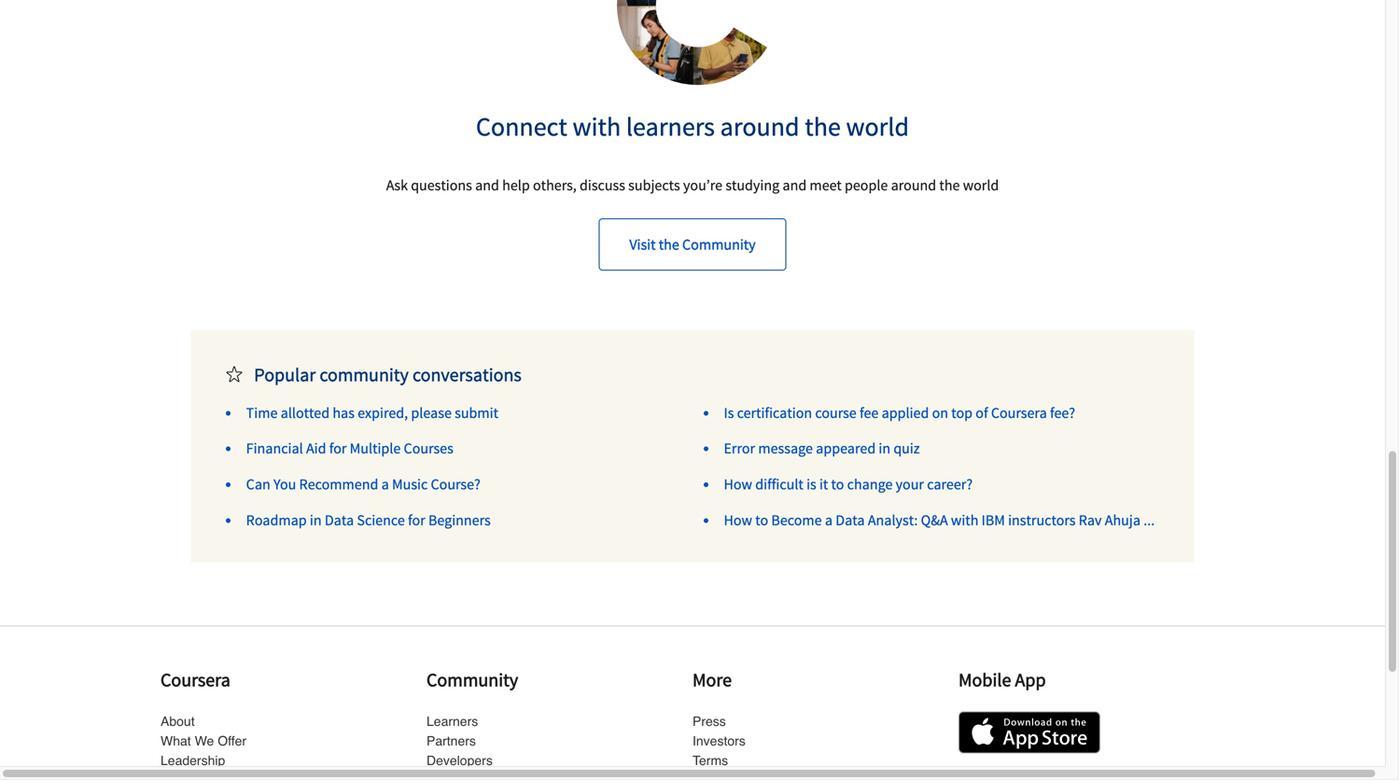 Task type: vqa. For each thing, say whether or not it's contained in the screenshot.
Learners Partners Developers
yes



Task type: locate. For each thing, give the bounding box(es) containing it.
time allotted has expired, please submit link
[[246, 404, 499, 422]]

popular community conversations
[[254, 363, 522, 386]]

error
[[724, 440, 756, 458]]

course
[[816, 404, 857, 422]]

1 vertical spatial a
[[825, 511, 833, 530]]

world
[[847, 110, 910, 143], [964, 176, 1000, 195]]

music
[[392, 475, 428, 494]]

how down error
[[724, 475, 753, 494]]

to right it
[[832, 475, 845, 494]]

community inside button
[[683, 235, 756, 254]]

roadmap in data science for beginners link
[[246, 511, 491, 530]]

community
[[320, 363, 409, 386]]

submit
[[455, 404, 499, 422]]

0 vertical spatial community
[[683, 235, 756, 254]]

how
[[724, 475, 753, 494], [724, 511, 753, 530]]

0 vertical spatial a
[[382, 475, 389, 494]]

1 horizontal spatial coursera
[[992, 404, 1048, 422]]

0 vertical spatial in
[[879, 440, 891, 458]]

1 horizontal spatial to
[[832, 475, 845, 494]]

1 how from the top
[[724, 475, 753, 494]]

0 horizontal spatial around
[[721, 110, 800, 143]]

how to become a data analyst: q&a with ibm instructors rav ahuja and joseph santarcangelo link
[[724, 511, 1310, 530]]

mobile
[[959, 669, 1012, 692]]

in
[[879, 440, 891, 458], [310, 511, 322, 530]]

with left ibm at bottom
[[952, 511, 979, 530]]

how to become a data analyst: q&a with ibm instructors rav ahuja and joseph santarcangelo
[[724, 511, 1310, 530]]

visit the community
[[630, 235, 756, 254]]

0 horizontal spatial in
[[310, 511, 322, 530]]

around
[[721, 110, 800, 143], [892, 176, 937, 195]]

data down recommend
[[325, 511, 354, 530]]

for right science
[[408, 511, 426, 530]]

in right roadmap
[[310, 511, 322, 530]]

1 vertical spatial around
[[892, 176, 937, 195]]

for
[[329, 440, 347, 458], [408, 511, 426, 530]]

and left help
[[475, 176, 500, 195]]

financial aid for multiple courses link
[[246, 440, 454, 458]]

coursera up about
[[161, 669, 231, 692]]

partners link
[[427, 734, 476, 749]]

data down how difficult is it to change your career?
[[836, 511, 865, 530]]

2 data from the left
[[836, 511, 865, 530]]

1 vertical spatial the
[[940, 176, 961, 195]]

with up discuss
[[573, 110, 621, 143]]

1 horizontal spatial a
[[825, 511, 833, 530]]

0 vertical spatial for
[[329, 440, 347, 458]]

and left meet
[[783, 176, 807, 195]]

coursera right of
[[992, 404, 1048, 422]]

1 horizontal spatial the
[[805, 110, 841, 143]]

1 horizontal spatial for
[[408, 511, 426, 530]]

0 vertical spatial with
[[573, 110, 621, 143]]

around up studying
[[721, 110, 800, 143]]

analyst:
[[868, 511, 918, 530]]

roadmap in data science for beginners
[[246, 511, 491, 530]]

terms link
[[693, 754, 729, 769]]

2 vertical spatial the
[[659, 235, 680, 254]]

the right the visit
[[659, 235, 680, 254]]

0 horizontal spatial with
[[573, 110, 621, 143]]

conversations
[[413, 363, 522, 386]]

around right people
[[892, 176, 937, 195]]

0 vertical spatial to
[[832, 475, 845, 494]]

how left become
[[724, 511, 753, 530]]

press
[[693, 715, 726, 729]]

partners
[[427, 734, 476, 749]]

0 horizontal spatial for
[[329, 440, 347, 458]]

ahuja
[[1106, 511, 1141, 530]]

2 how from the top
[[724, 511, 753, 530]]

1 horizontal spatial community
[[683, 235, 756, 254]]

the up meet
[[805, 110, 841, 143]]

allotted
[[281, 404, 330, 422]]

can
[[246, 475, 271, 494]]

science
[[357, 511, 405, 530]]

with
[[573, 110, 621, 143], [952, 511, 979, 530]]

1 horizontal spatial world
[[964, 176, 1000, 195]]

mobile app
[[959, 669, 1047, 692]]

1 vertical spatial with
[[952, 511, 979, 530]]

we
[[195, 734, 214, 749]]

connect
[[476, 110, 568, 143]]

help
[[503, 176, 530, 195]]

investors link
[[693, 734, 746, 749]]

0 horizontal spatial the
[[659, 235, 680, 254]]

a left the music
[[382, 475, 389, 494]]

0 vertical spatial the
[[805, 110, 841, 143]]

1 vertical spatial to
[[756, 511, 769, 530]]

difficult
[[756, 475, 804, 494]]

of
[[976, 404, 989, 422]]

aid
[[306, 440, 326, 458]]

0 horizontal spatial a
[[382, 475, 389, 494]]

the right people
[[940, 176, 961, 195]]

1 data from the left
[[325, 511, 354, 530]]

1 horizontal spatial data
[[836, 511, 865, 530]]

on
[[933, 404, 949, 422]]

rav
[[1079, 511, 1103, 530]]

0 vertical spatial how
[[724, 475, 753, 494]]

course?
[[431, 475, 481, 494]]

expired,
[[358, 404, 408, 422]]

coursera
[[992, 404, 1048, 422], [161, 669, 231, 692]]

0 vertical spatial around
[[721, 110, 800, 143]]

applied
[[882, 404, 930, 422]]

1 vertical spatial how
[[724, 511, 753, 530]]

data
[[325, 511, 354, 530], [836, 511, 865, 530]]

0 vertical spatial world
[[847, 110, 910, 143]]

to left become
[[756, 511, 769, 530]]

about link
[[161, 715, 195, 729]]

about what we offer leadership
[[161, 715, 247, 769]]

ibm
[[982, 511, 1006, 530]]

popular community conversations image
[[226, 366, 243, 387]]

community
[[683, 235, 756, 254], [427, 669, 519, 692]]

and right ahuja
[[1144, 511, 1168, 530]]

you're
[[684, 176, 723, 195]]

financial
[[246, 440, 303, 458]]

instructors
[[1009, 511, 1076, 530]]

how difficult is it to change your career?
[[724, 475, 973, 494]]

the
[[805, 110, 841, 143], [940, 176, 961, 195], [659, 235, 680, 254]]

joseph
[[1171, 511, 1217, 530]]

0 vertical spatial coursera
[[992, 404, 1048, 422]]

0 horizontal spatial and
[[475, 176, 500, 195]]

quiz
[[894, 440, 920, 458]]

for right aid at the left bottom of the page
[[329, 440, 347, 458]]

0 horizontal spatial coursera
[[161, 669, 231, 692]]

error message appeared in quiz link
[[724, 440, 920, 458]]

more
[[693, 669, 732, 692]]

to
[[832, 475, 845, 494], [756, 511, 769, 530]]

financial aid for multiple courses
[[246, 440, 454, 458]]

people
[[845, 176, 889, 195]]

0 horizontal spatial to
[[756, 511, 769, 530]]

0 horizontal spatial data
[[325, 511, 354, 530]]

1 horizontal spatial with
[[952, 511, 979, 530]]

1 vertical spatial for
[[408, 511, 426, 530]]

how for how difficult is it to change your career?
[[724, 475, 753, 494]]

fee
[[860, 404, 879, 422]]

community up learners link
[[427, 669, 519, 692]]

0 horizontal spatial community
[[427, 669, 519, 692]]

in left quiz
[[879, 440, 891, 458]]

community down you're
[[683, 235, 756, 254]]

a right become
[[825, 511, 833, 530]]

fee?
[[1051, 404, 1076, 422]]

q&a
[[921, 511, 949, 530]]



Task type: describe. For each thing, give the bounding box(es) containing it.
popular
[[254, 363, 316, 386]]

error message appeared in quiz
[[724, 440, 920, 458]]

visit
[[630, 235, 656, 254]]

has
[[333, 404, 355, 422]]

multiple
[[350, 440, 401, 458]]

how difficult is it to change your career? link
[[724, 475, 973, 494]]

change
[[848, 475, 893, 494]]

ask questions and help others, discuss subjects you're studying and meet people around the world
[[386, 176, 1000, 195]]

meet
[[810, 176, 842, 195]]

offer
[[218, 734, 247, 749]]

learners
[[627, 110, 715, 143]]

appeared
[[816, 440, 876, 458]]

1 horizontal spatial and
[[783, 176, 807, 195]]

what we offer link
[[161, 734, 247, 749]]

is certification course fee applied on top of coursera fee? link
[[724, 404, 1076, 422]]

2 horizontal spatial the
[[940, 176, 961, 195]]

press link
[[693, 715, 726, 729]]

is
[[807, 475, 817, 494]]

learners partners developers
[[427, 715, 493, 769]]

studying
[[726, 176, 780, 195]]

learners
[[427, 715, 478, 729]]

connect with learners around the world
[[476, 110, 910, 143]]

app
[[1016, 669, 1047, 692]]

is
[[724, 404, 734, 422]]

please
[[411, 404, 452, 422]]

message
[[759, 440, 813, 458]]

can you recommend a music course?
[[246, 475, 481, 494]]

is certification course fee applied on top of coursera fee?
[[724, 404, 1076, 422]]

a for become
[[825, 511, 833, 530]]

ask
[[386, 176, 408, 195]]

become
[[772, 511, 822, 530]]

you
[[274, 475, 296, 494]]

career?
[[928, 475, 973, 494]]

beginners
[[429, 511, 491, 530]]

how for how to become a data analyst: q&a with ibm instructors rav ahuja and joseph santarcangelo
[[724, 511, 753, 530]]

subjects
[[629, 176, 681, 195]]

0 horizontal spatial world
[[847, 110, 910, 143]]

1 vertical spatial coursera
[[161, 669, 231, 692]]

1 vertical spatial world
[[964, 176, 1000, 195]]

the inside button
[[659, 235, 680, 254]]

santarcangelo
[[1220, 511, 1310, 530]]

questions
[[411, 176, 472, 195]]

1 horizontal spatial around
[[892, 176, 937, 195]]

what
[[161, 734, 191, 749]]

press investors terms
[[693, 715, 746, 769]]

it
[[820, 475, 829, 494]]

about
[[161, 715, 195, 729]]

a for recommend
[[382, 475, 389, 494]]

1 vertical spatial in
[[310, 511, 322, 530]]

can you recommend a music course? link
[[246, 475, 481, 494]]

certification
[[737, 404, 813, 422]]

2 horizontal spatial and
[[1144, 511, 1168, 530]]

courses
[[404, 440, 454, 458]]

learners link
[[427, 715, 478, 729]]

visit community image
[[617, 0, 769, 86]]

time allotted has expired, please submit
[[246, 404, 499, 422]]

top
[[952, 404, 973, 422]]

recommend
[[299, 475, 379, 494]]

visit the community button
[[599, 218, 787, 271]]

roadmap
[[246, 511, 307, 530]]

investors
[[693, 734, 746, 749]]

1 horizontal spatial in
[[879, 440, 891, 458]]

leadership
[[161, 754, 225, 769]]

leadership link
[[161, 754, 225, 769]]

your
[[896, 475, 925, 494]]

time
[[246, 404, 278, 422]]

terms
[[693, 754, 729, 769]]

discuss
[[580, 176, 626, 195]]

others,
[[533, 176, 577, 195]]

developers
[[427, 754, 493, 769]]

1 vertical spatial community
[[427, 669, 519, 692]]



